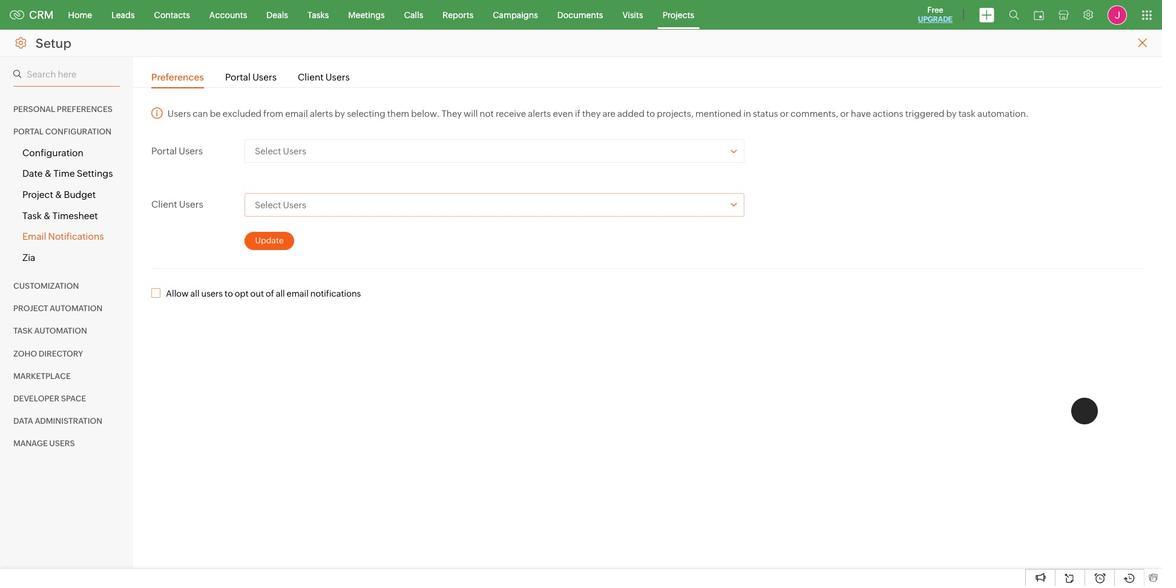 Task type: vqa. For each thing, say whether or not it's contained in the screenshot.
MMM d, yyyy text field
no



Task type: describe. For each thing, give the bounding box(es) containing it.
crm link
[[10, 8, 54, 21]]

profile element
[[1101, 0, 1135, 29]]

create menu image
[[980, 8, 995, 22]]

home
[[68, 10, 92, 20]]

projects
[[663, 10, 695, 20]]

free
[[928, 5, 944, 15]]

calls link
[[395, 0, 433, 29]]

deals
[[267, 10, 288, 20]]

free upgrade
[[919, 5, 953, 24]]

leads link
[[102, 0, 145, 29]]

profile image
[[1108, 5, 1128, 25]]

search element
[[1002, 0, 1027, 30]]

visits link
[[613, 0, 653, 29]]

crm
[[29, 8, 54, 21]]

home link
[[58, 0, 102, 29]]

deals link
[[257, 0, 298, 29]]

search image
[[1010, 10, 1020, 20]]

calendar image
[[1034, 10, 1045, 20]]



Task type: locate. For each thing, give the bounding box(es) containing it.
tasks link
[[298, 0, 339, 29]]

contacts
[[154, 10, 190, 20]]

tasks
[[308, 10, 329, 20]]

campaigns
[[493, 10, 538, 20]]

documents link
[[548, 0, 613, 29]]

reports
[[443, 10, 474, 20]]

contacts link
[[145, 0, 200, 29]]

meetings
[[348, 10, 385, 20]]

accounts
[[209, 10, 247, 20]]

documents
[[558, 10, 603, 20]]

campaigns link
[[483, 0, 548, 29]]

reports link
[[433, 0, 483, 29]]

visits
[[623, 10, 644, 20]]

accounts link
[[200, 0, 257, 29]]

leads
[[112, 10, 135, 20]]

upgrade
[[919, 15, 953, 24]]

projects link
[[653, 0, 704, 29]]

create menu element
[[973, 0, 1002, 29]]

meetings link
[[339, 0, 395, 29]]

calls
[[404, 10, 424, 20]]



